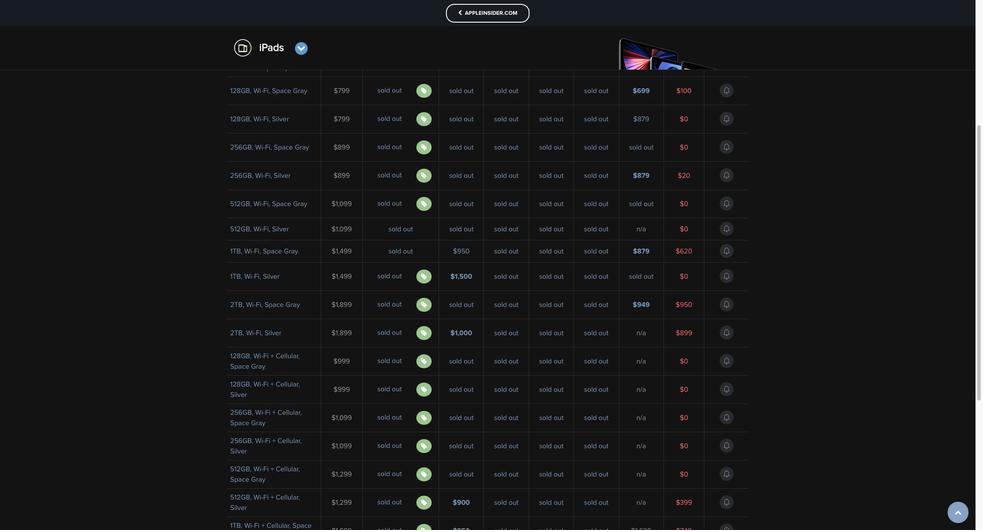 Task type: vqa. For each thing, say whether or not it's contained in the screenshot.
Wi- associated with 2TB, Wi-Fi, Space Gray
yes



Task type: locate. For each thing, give the bounding box(es) containing it.
tag image for 2tb, wi-fi, silver
[[421, 330, 427, 337]]

+ down 256gb, wi-fi + cellular, silver link
[[271, 466, 274, 473]]

10 $0 from the top
[[680, 471, 689, 478]]

fi down 512gb, wi-fi + cellular, space gray
[[263, 495, 269, 502]]

$89
[[455, 6, 468, 13]]

keyboard inside apple magic keyboard for 11" ipad pro (black)
[[270, 26, 300, 33]]

1 vertical spatial apple
[[230, 54, 248, 61]]

4 n/a from the top
[[637, 358, 647, 365]]

0 vertical spatial for
[[301, 26, 310, 33]]

2 $0 from the top
[[680, 144, 689, 151]]

fi for 128gb, wi-fi + cellular, space gray
[[263, 353, 269, 360]]

$1,500 link
[[451, 273, 473, 280]]

1 vertical spatial $899
[[334, 172, 350, 179]]

2tb,
[[230, 302, 244, 309], [230, 330, 244, 337]]

cellular, inside the 128gb, wi-fi + cellular, space gray
[[276, 353, 300, 360]]

128gb, inside the 128gb, wi-fi + cellular, space gray
[[230, 353, 252, 360]]

2tb, down 1tb, wi-fi, silver
[[230, 302, 244, 309]]

$999 for 128gb, wi-fi + cellular, space gray
[[334, 358, 350, 365]]

fi, down the '1tb, wi-fi, space gray'
[[254, 273, 261, 280]]

0 vertical spatial $1,299
[[332, 471, 352, 478]]

11" inside apple magic keyboard for 11" ipad pro (black)
[[230, 36, 237, 43]]

wi- up 128gb, wi-fi, silver link
[[254, 87, 263, 94]]

2 vertical spatial 1tb,
[[230, 523, 243, 530]]

fi inside 512gb, wi-fi + cellular, silver
[[263, 495, 269, 502]]

$879 left $620
[[633, 248, 650, 255]]

silver inside 256gb, wi-fi + cellular, silver
[[230, 448, 247, 455]]

wi- inside 256gb, wi-fi + cellular, silver
[[255, 438, 265, 445]]

0 vertical spatial 11"
[[230, 36, 237, 43]]

magic for (black)
[[250, 26, 269, 33]]

1tb,
[[230, 248, 243, 255], [230, 273, 243, 280], [230, 523, 243, 530]]

fi down 256gb, wi-fi + cellular, space gray link
[[265, 438, 271, 445]]

1 magic from the top
[[250, 26, 269, 33]]

3 256gb, from the top
[[230, 410, 254, 417]]

$879 link down $699 link
[[634, 116, 650, 123]]

fi inside 1tb, wi-fi + cellular, space
[[254, 523, 260, 530]]

cellular, for 256gb, wi-fi + cellular, space gray
[[278, 410, 302, 417]]

$1,500
[[451, 273, 473, 280]]

128gb, down 128gb, wi-fi, space gray link at the left top
[[230, 116, 252, 123]]

wi- for 128gb, wi-fi + cellular, space gray
[[254, 353, 263, 360]]

+ inside 128gb, wi-fi + cellular, silver
[[271, 381, 274, 388]]

wi- for 512gb, wi-fi, silver
[[254, 226, 263, 233]]

2 tag image from the top
[[421, 172, 427, 179]]

$1,099
[[332, 201, 352, 208], [332, 226, 352, 233], [332, 415, 352, 422], [332, 443, 352, 450]]

wi- down 256gb, wi-fi + cellular, space gray link
[[255, 438, 265, 445]]

cellular, down the 128gb, wi-fi + cellular, space gray
[[276, 381, 300, 388]]

1 vertical spatial ipad
[[239, 64, 252, 71]]

128gb, inside 128gb, wi-fi + cellular, silver
[[230, 381, 252, 388]]

+ inside '256gb, wi-fi + cellular, space gray'
[[272, 410, 276, 417]]

2 apple from the top
[[230, 54, 248, 61]]

cellular, inside 512gb, wi-fi + cellular, space gray
[[276, 466, 300, 473]]

2 11" from the top
[[230, 64, 237, 71]]

256gb, down 256gb, wi-fi + cellular, space gray link
[[230, 438, 254, 445]]

3 n/a from the top
[[637, 330, 647, 337]]

wi- up 512gb, wi-fi, silver link
[[254, 201, 263, 208]]

fi inside the 128gb, wi-fi + cellular, space gray
[[263, 353, 269, 360]]

+ inside 1tb, wi-fi + cellular, space
[[261, 523, 265, 530]]

$1,499
[[332, 248, 352, 255], [332, 273, 352, 280]]

$1,899
[[332, 302, 352, 309], [332, 330, 352, 337]]

1 2tb, from the top
[[230, 302, 244, 309]]

1 $1,899 from the top
[[332, 302, 352, 309]]

1 512gb, from the top
[[230, 201, 252, 208]]

4 tag image from the top
[[421, 302, 427, 309]]

6 $0 from the top
[[680, 358, 689, 365]]

fi, for 512gb, wi-fi, space gray
[[263, 201, 271, 208]]

512gb, up the '1tb, wi-fi, space gray'
[[230, 226, 252, 233]]

fi down 256gb, wi-fi + cellular, silver link
[[263, 466, 269, 473]]

+ inside 512gb, wi-fi + cellular, silver
[[271, 495, 274, 502]]

1 128gb, from the top
[[230, 87, 252, 94]]

512gb, inside 512gb, wi-fi + cellular, silver
[[230, 495, 252, 502]]

for inside apple magic keyboard for 11" ipad pro (black)
[[301, 26, 310, 33]]

4 tag image from the top
[[421, 387, 427, 394]]

apple inside "apple magic keyboard for 11" ipad pro (white)"
[[230, 54, 248, 61]]

256gb, inside 256gb, wi-fi + cellular, silver
[[230, 438, 254, 445]]

tag image
[[421, 87, 427, 94], [421, 116, 427, 123], [421, 201, 427, 208], [421, 302, 427, 309], [421, 330, 427, 337], [421, 358, 427, 365], [421, 415, 427, 422], [421, 443, 427, 450], [421, 471, 427, 478]]

2 512gb, from the top
[[230, 226, 252, 233]]

$879 link left $620
[[633, 248, 650, 255]]

5 $0 from the top
[[680, 273, 689, 280]]

chevron down image
[[297, 44, 306, 52]]

wi- for 128gb, wi-fi + cellular, silver
[[254, 381, 263, 388]]

128gb, up 128gb, wi-fi, silver at the top of page
[[230, 87, 252, 94]]

1 apple from the top
[[230, 26, 248, 33]]

$1,299
[[332, 471, 352, 478], [332, 500, 352, 507]]

1 $1,499 from the top
[[332, 248, 352, 255]]

pro inside apple magic keyboard for 11" ipad pro (black)
[[254, 36, 265, 43]]

cellular,
[[276, 353, 300, 360], [276, 381, 300, 388], [278, 410, 302, 417], [278, 438, 302, 445], [276, 466, 300, 473], [276, 495, 300, 502], [267, 523, 291, 530]]

+ inside 256gb, wi-fi + cellular, silver
[[272, 438, 276, 445]]

0 vertical spatial $950
[[453, 248, 470, 255]]

apple
[[230, 26, 248, 33], [230, 54, 248, 61]]

fi, for 2tb, wi-fi, silver
[[256, 330, 263, 337]]

pro left (black)
[[254, 36, 265, 43]]

magic down ipads 'link' at the left top
[[250, 54, 269, 61]]

$0
[[680, 116, 689, 123], [680, 144, 689, 151], [680, 201, 689, 208], [680, 226, 689, 233], [680, 273, 689, 280], [680, 358, 689, 365], [680, 387, 689, 394], [680, 415, 689, 422], [680, 443, 689, 450], [680, 471, 689, 478]]

$950 right $949
[[676, 302, 693, 309]]

space
[[272, 87, 291, 94], [274, 144, 293, 151], [272, 201, 291, 208], [263, 248, 282, 255], [265, 302, 284, 309], [230, 363, 249, 370], [230, 420, 249, 427], [230, 477, 249, 484], [293, 523, 312, 530]]

$879 left $20
[[633, 172, 650, 179]]

0 vertical spatial $1,899
[[332, 302, 352, 309]]

2 ipad from the top
[[239, 64, 252, 71]]

cellular, inside '256gb, wi-fi + cellular, space gray'
[[278, 410, 302, 417]]

$0 for 128gb, wi-fi + cellular, space gray
[[680, 358, 689, 365]]

4 128gb, from the top
[[230, 381, 252, 388]]

3 1tb, from the top
[[230, 523, 243, 530]]

+ down 128gb, wi-fi + cellular, silver link at the bottom
[[272, 410, 276, 417]]

space inside the 128gb, wi-fi + cellular, space gray
[[230, 363, 249, 370]]

wi- up 512gb, wi-fi, space gray link at left top
[[255, 172, 265, 179]]

(black)
[[266, 36, 287, 43]]

fi, for 1tb, wi-fi, silver
[[254, 273, 261, 280]]

512gb, inside 512gb, wi-fi + cellular, space gray
[[230, 466, 252, 473]]

fi, up 2tb, wi-fi, silver
[[256, 302, 263, 309]]

6 n/a from the top
[[637, 415, 647, 422]]

wi- inside 512gb, wi-fi + cellular, space gray
[[254, 466, 263, 473]]

wi- down 128gb, wi-fi + cellular, silver link at the bottom
[[255, 410, 265, 417]]

4 512gb, from the top
[[230, 495, 252, 502]]

n/a for 512gb, wi-fi + cellular, silver
[[637, 500, 647, 507]]

ipad for apple magic keyboard for 11" ipad pro (black)
[[239, 36, 252, 43]]

+ for 512gb, wi-fi + cellular, silver
[[271, 495, 274, 502]]

cellular, down 512gb, wi-fi + cellular, space gray
[[276, 495, 300, 502]]

$1,099 for 512gb, wi-fi, space gray
[[332, 201, 352, 208]]

3 tag image from the top
[[421, 201, 427, 208]]

wi- down 128gb, wi-fi, space gray link at the left top
[[254, 116, 263, 123]]

1tb, for 1tb, wi-fi + cellular, space
[[230, 523, 243, 530]]

n/a
[[637, 59, 647, 66], [637, 226, 647, 233], [637, 330, 647, 337], [637, 358, 647, 365], [637, 387, 647, 394], [637, 415, 647, 422], [637, 443, 647, 450], [637, 471, 647, 478], [637, 500, 647, 507]]

5 n/a from the top
[[637, 387, 647, 394]]

1 vertical spatial $879
[[633, 172, 650, 179]]

fi for 256gb, wi-fi + cellular, space gray
[[265, 410, 271, 417]]

fi, down 512gb, wi-fi, silver
[[254, 248, 261, 255]]

9 n/a from the top
[[637, 500, 647, 507]]

tag image
[[421, 144, 427, 151], [421, 172, 427, 179], [421, 273, 427, 280], [421, 387, 427, 394], [421, 500, 427, 507], [421, 528, 427, 531]]

1tb, up 1tb, wi-fi, silver
[[230, 248, 243, 255]]

512gb, wi-fi, space gray
[[230, 201, 308, 208]]

back to top image
[[955, 509, 962, 516]]

out
[[392, 87, 402, 94], [464, 87, 474, 94], [509, 87, 519, 94], [554, 87, 564, 94], [599, 87, 609, 94], [392, 115, 402, 122], [464, 116, 474, 123], [509, 116, 519, 123], [554, 116, 564, 123], [599, 116, 609, 123], [392, 144, 402, 151], [464, 144, 474, 151], [509, 144, 519, 151], [554, 144, 564, 151], [599, 144, 609, 151], [644, 144, 654, 151], [392, 172, 402, 179], [464, 172, 474, 179], [509, 172, 519, 179], [554, 172, 564, 179], [599, 172, 609, 179], [392, 200, 402, 207], [464, 201, 474, 208], [509, 201, 519, 208], [554, 201, 564, 208], [599, 201, 609, 208], [644, 201, 654, 208], [403, 226, 413, 233], [464, 226, 474, 233], [509, 226, 519, 233], [554, 226, 564, 233], [599, 226, 609, 233], [403, 248, 413, 255], [509, 248, 519, 255], [554, 248, 564, 255], [599, 248, 609, 255], [392, 273, 402, 280], [509, 273, 519, 280], [554, 273, 564, 280], [599, 273, 609, 280], [644, 273, 654, 280], [392, 301, 402, 308], [464, 302, 474, 309], [509, 302, 519, 309], [554, 302, 564, 309], [599, 302, 609, 309], [392, 330, 402, 336], [509, 330, 519, 337], [554, 330, 564, 337], [599, 330, 609, 337], [392, 358, 402, 365], [464, 358, 474, 365], [509, 358, 519, 365], [554, 358, 564, 365], [599, 358, 609, 365], [392, 386, 402, 393], [464, 387, 474, 394], [509, 387, 519, 394], [554, 387, 564, 394], [599, 387, 609, 394], [392, 414, 402, 421], [464, 415, 474, 422], [509, 415, 519, 422], [554, 415, 564, 422], [599, 415, 609, 422], [392, 443, 402, 450], [464, 443, 474, 450], [509, 443, 519, 450], [554, 443, 564, 450], [599, 443, 609, 450], [392, 471, 402, 478], [464, 471, 474, 478], [509, 471, 519, 478], [554, 471, 564, 478], [599, 471, 609, 478], [392, 499, 402, 506], [509, 500, 519, 507], [554, 500, 564, 507], [599, 500, 609, 507]]

fi inside '256gb, wi-fi + cellular, space gray'
[[265, 410, 271, 417]]

tag image for 256gb, wi-fi + cellular, silver
[[421, 443, 427, 450]]

+ inside 512gb, wi-fi + cellular, space gray
[[271, 466, 274, 473]]

7 tag image from the top
[[421, 415, 427, 422]]

$879 link left $20
[[633, 172, 650, 179]]

+ down 512gb, wi-fi + cellular, silver link
[[261, 523, 265, 530]]

fi inside 256gb, wi-fi + cellular, silver
[[265, 438, 271, 445]]

fi
[[263, 353, 269, 360], [263, 381, 269, 388], [265, 410, 271, 417], [265, 438, 271, 445], [263, 466, 269, 473], [263, 495, 269, 502], [254, 523, 260, 530]]

11" up 128gb, wi-fi, space gray
[[230, 64, 237, 71]]

appleinsider.com link
[[446, 4, 530, 22]]

sold
[[378, 87, 390, 94], [449, 87, 462, 94], [494, 87, 507, 94], [539, 87, 552, 94], [585, 87, 597, 94], [378, 115, 390, 122], [449, 116, 462, 123], [494, 116, 507, 123], [539, 116, 552, 123], [585, 116, 597, 123], [378, 144, 390, 151], [449, 144, 462, 151], [494, 144, 507, 151], [539, 144, 552, 151], [585, 144, 597, 151], [630, 144, 642, 151], [378, 172, 390, 179], [449, 172, 462, 179], [494, 172, 507, 179], [539, 172, 552, 179], [585, 172, 597, 179], [378, 200, 390, 207], [449, 201, 462, 208], [494, 201, 507, 208], [539, 201, 552, 208], [585, 201, 597, 208], [630, 201, 642, 208], [389, 226, 402, 233], [449, 226, 462, 233], [494, 226, 507, 233], [539, 226, 552, 233], [585, 226, 597, 233], [389, 248, 402, 255], [494, 248, 507, 255], [539, 248, 552, 255], [585, 248, 597, 255], [378, 273, 390, 280], [494, 273, 507, 280], [539, 273, 552, 280], [585, 273, 597, 280], [630, 273, 642, 280], [378, 301, 390, 308], [449, 302, 462, 309], [494, 302, 507, 309], [539, 302, 552, 309], [585, 302, 597, 309], [378, 330, 390, 336], [494, 330, 507, 337], [539, 330, 552, 337], [585, 330, 597, 337], [378, 358, 390, 365], [449, 358, 462, 365], [494, 358, 507, 365], [539, 358, 552, 365], [585, 358, 597, 365], [378, 386, 390, 393], [449, 387, 462, 394], [494, 387, 507, 394], [539, 387, 552, 394], [585, 387, 597, 394], [378, 414, 390, 421], [449, 415, 462, 422], [494, 415, 507, 422], [539, 415, 552, 422], [585, 415, 597, 422], [378, 443, 390, 450], [449, 443, 462, 450], [494, 443, 507, 450], [539, 443, 552, 450], [585, 443, 597, 450], [378, 471, 390, 478], [449, 471, 462, 478], [494, 471, 507, 478], [539, 471, 552, 478], [585, 471, 597, 478], [378, 499, 390, 506], [494, 500, 507, 507], [539, 500, 552, 507], [585, 500, 597, 507]]

silver down the '1tb, wi-fi, space gray'
[[263, 273, 280, 280]]

$1,899 for 2tb, wi-fi, space gray
[[332, 302, 352, 309]]

$1,499 for 1tb, wi-fi, space gray
[[332, 248, 352, 255]]

fi, up the 128gb, wi-fi + cellular, space gray
[[256, 330, 263, 337]]

9 $0 from the top
[[680, 443, 689, 450]]

magic
[[250, 26, 269, 33], [250, 54, 269, 61]]

1 $1,299 from the top
[[332, 471, 352, 478]]

128gb, down the 128gb, wi-fi + cellular, space gray
[[230, 381, 252, 388]]

fi for 256gb, wi-fi + cellular, silver
[[265, 438, 271, 445]]

2 $1,299 from the top
[[332, 500, 352, 507]]

3 $1,099 from the top
[[332, 415, 352, 422]]

+ down the 128gb, wi-fi + cellular, space gray
[[271, 381, 274, 388]]

256gb, wi-fi, space gray link
[[230, 144, 309, 151]]

fi, down 128gb, wi-fi, space gray link at the left top
[[263, 116, 270, 123]]

0 vertical spatial pro
[[254, 36, 265, 43]]

1tb, down the '1tb, wi-fi, space gray'
[[230, 273, 243, 280]]

1 vertical spatial $799
[[334, 116, 350, 123]]

fi inside 128gb, wi-fi + cellular, silver
[[263, 381, 269, 388]]

wi- up the 128gb, wi-fi + cellular, space gray
[[246, 330, 256, 337]]

2tb, up the 128gb, wi-fi + cellular, space gray
[[230, 330, 244, 337]]

$899 for 256gb, wi-fi, space gray
[[334, 144, 350, 151]]

+ down 256gb, wi-fi + cellular, space gray link
[[272, 438, 276, 445]]

wi- inside 128gb, wi-fi + cellular, silver
[[254, 381, 263, 388]]

1 vertical spatial $1,299
[[332, 500, 352, 507]]

wi- for 2tb, wi-fi, space gray
[[246, 302, 256, 309]]

$949 link
[[633, 302, 650, 309]]

tag image for 1tb, wi-fi, silver
[[421, 273, 427, 280]]

2tb, wi-fi, silver link
[[230, 330, 282, 337]]

256gb, inside '256gb, wi-fi + cellular, space gray'
[[230, 410, 254, 417]]

256gb, up 512gb, wi-fi, space gray link at left top
[[230, 172, 254, 179]]

4 $0 from the top
[[680, 226, 689, 233]]

silver down 256gb, wi-fi, space gray 'link'
[[274, 172, 291, 179]]

256gb, down 128gb, wi-fi, silver link
[[230, 144, 254, 151]]

2 vertical spatial $899
[[676, 330, 693, 337]]

$100
[[677, 87, 692, 94]]

2 for from the top
[[301, 54, 310, 61]]

wi- for 256gb, wi-fi, silver
[[255, 172, 265, 179]]

tag image for 512gb, wi-fi + cellular, silver
[[421, 500, 427, 507]]

tag image for 512gb, wi-fi, space gray
[[421, 201, 427, 208]]

fi, up the 256gb, wi-fi, silver link
[[265, 144, 272, 151]]

$1,899 for 2tb, wi-fi, silver
[[332, 330, 352, 337]]

fi down 2tb, wi-fi, silver link
[[263, 353, 269, 360]]

chevron left image
[[458, 10, 462, 16]]

1 $0 from the top
[[680, 116, 689, 123]]

2 1tb, from the top
[[230, 273, 243, 280]]

$1,099 for 512gb, wi-fi, silver
[[332, 226, 352, 233]]

fi down 128gb, wi-fi + cellular, silver link at the bottom
[[265, 410, 271, 417]]

0 vertical spatial keyboard
[[270, 26, 300, 33]]

magic inside "apple magic keyboard for 11" ipad pro (white)"
[[250, 54, 269, 61]]

512gb, up 512gb, wi-fi, silver link
[[230, 201, 252, 208]]

512gb,
[[230, 201, 252, 208], [230, 226, 252, 233], [230, 466, 252, 473], [230, 495, 252, 502]]

cellular, inside 512gb, wi-fi + cellular, silver
[[276, 495, 300, 502]]

256gb, for 256gb, wi-fi, space gray
[[230, 144, 254, 151]]

1 for from the top
[[301, 26, 310, 33]]

1 vertical spatial $1,499
[[332, 273, 352, 280]]

cellular, inside 1tb, wi-fi + cellular, space
[[267, 523, 291, 530]]

1 11" from the top
[[230, 36, 237, 43]]

ipad left (white)
[[239, 64, 252, 71]]

cellular, down 128gb, wi-fi + cellular, silver link at the bottom
[[278, 410, 302, 417]]

$0 for 512gb, wi-fi, space gray
[[680, 201, 689, 208]]

1tb, for 1tb, wi-fi, silver
[[230, 273, 243, 280]]

2tb, wi-fi, silver
[[230, 330, 282, 337]]

3 $0 from the top
[[680, 201, 689, 208]]

128gb, for 128gb, wi-fi + cellular, silver
[[230, 381, 252, 388]]

1 $1,099 from the top
[[332, 201, 352, 208]]

1 tag image from the top
[[421, 87, 427, 94]]

3 128gb, from the top
[[230, 353, 252, 360]]

0 vertical spatial $899
[[334, 144, 350, 151]]

128gb, wi-fi + cellular, space gray
[[230, 353, 300, 370]]

fi inside 512gb, wi-fi + cellular, space gray
[[263, 466, 269, 473]]

keyboard up (white)
[[270, 54, 300, 61]]

6 tag image from the top
[[421, 358, 427, 365]]

wi- down 2tb, wi-fi, silver link
[[254, 353, 263, 360]]

0 vertical spatial ipad
[[239, 36, 252, 43]]

0 vertical spatial magic
[[250, 26, 269, 33]]

5 tag image from the top
[[421, 500, 427, 507]]

1 $799 from the top
[[334, 87, 350, 94]]

ipad
[[239, 36, 252, 43], [239, 64, 252, 71]]

2 keyboard from the top
[[270, 54, 300, 61]]

2 vertical spatial $879
[[633, 248, 650, 255]]

4 256gb, from the top
[[230, 438, 254, 445]]

2 128gb, from the top
[[230, 116, 252, 123]]

1 vertical spatial for
[[301, 54, 310, 61]]

wi- down 512gb, wi-fi + cellular, silver link
[[244, 523, 254, 530]]

5 tag image from the top
[[421, 330, 427, 337]]

128gb, for 128gb, wi-fi + cellular, space gray
[[230, 353, 252, 360]]

for inside "apple magic keyboard for 11" ipad pro (white)"
[[301, 54, 310, 61]]

+ down 512gb, wi-fi + cellular, space gray
[[271, 495, 274, 502]]

+
[[271, 353, 274, 360], [271, 381, 274, 388], [272, 410, 276, 417], [272, 438, 276, 445], [271, 466, 274, 473], [271, 495, 274, 502], [261, 523, 265, 530]]

1 $999 from the top
[[334, 358, 350, 365]]

wi- for 1tb, wi-fi, space gray
[[244, 248, 254, 255]]

ipads
[[260, 43, 284, 53]]

for up chevron down icon
[[301, 26, 310, 33]]

11" for apple magic keyboard for 11" ipad pro (black)
[[230, 36, 237, 43]]

1tb, wi-fi, silver link
[[230, 273, 280, 280]]

256gb, down 128gb, wi-fi + cellular, silver link at the bottom
[[230, 410, 254, 417]]

8 n/a from the top
[[637, 471, 647, 478]]

fi, up 512gb, wi-fi, space gray link at left top
[[265, 172, 272, 179]]

n/a for 512gb, wi-fi + cellular, space gray
[[637, 471, 647, 478]]

wi- inside '256gb, wi-fi + cellular, space gray'
[[255, 410, 265, 417]]

wi- inside the 128gb, wi-fi + cellular, space gray
[[254, 353, 263, 360]]

1 vertical spatial $950
[[676, 302, 693, 309]]

silver up the '1tb, wi-fi, space gray'
[[272, 226, 289, 233]]

fi for 512gb, wi-fi + cellular, silver
[[263, 495, 269, 502]]

1tb, wi-fi, space gray
[[230, 248, 298, 255]]

1 vertical spatial keyboard
[[270, 54, 300, 61]]

pro inside "apple magic keyboard for 11" ipad pro (white)"
[[254, 64, 265, 71]]

128gb,
[[230, 87, 252, 94], [230, 116, 252, 123], [230, 353, 252, 360], [230, 381, 252, 388]]

$950
[[453, 248, 470, 255], [676, 302, 693, 309]]

256gb, for 256gb, wi-fi, silver
[[230, 172, 254, 179]]

gray
[[293, 87, 308, 94], [295, 144, 309, 151], [293, 201, 308, 208], [284, 248, 298, 255], [286, 302, 300, 309], [251, 363, 266, 370], [251, 420, 266, 427], [251, 477, 266, 484]]

512gb, for 512gb, wi-fi, silver
[[230, 226, 252, 233]]

4 $1,099 from the top
[[332, 443, 352, 450]]

2 2tb, from the top
[[230, 330, 244, 337]]

0 vertical spatial $879
[[634, 116, 650, 123]]

8 tag image from the top
[[421, 443, 427, 450]]

$0 for 256gb, wi-fi + cellular, silver
[[680, 443, 689, 450]]

128gb, down 2tb, wi-fi, silver link
[[230, 353, 252, 360]]

wi- down 256gb, wi-fi + cellular, silver link
[[254, 466, 263, 473]]

for down chevron down icon
[[301, 54, 310, 61]]

2 $1,899 from the top
[[332, 330, 352, 337]]

keyboard
[[270, 26, 300, 33], [270, 54, 300, 61]]

0 horizontal spatial $950
[[453, 248, 470, 255]]

1tb, inside 1tb, wi-fi + cellular, space
[[230, 523, 243, 530]]

1 ipad from the top
[[239, 36, 252, 43]]

$879
[[634, 116, 650, 123], [633, 172, 650, 179], [633, 248, 650, 255]]

$950 up $1,500 link at bottom
[[453, 248, 470, 255]]

2 256gb, from the top
[[230, 172, 254, 179]]

wi- inside 512gb, wi-fi + cellular, silver
[[254, 495, 263, 502]]

1 n/a from the top
[[637, 59, 647, 66]]

apple magic keyboard for 11" ipad pro (black)
[[230, 26, 310, 43]]

2 magic from the top
[[250, 54, 269, 61]]

wi- up the '1tb, wi-fi, space gray'
[[254, 226, 263, 233]]

fi, up the '1tb, wi-fi, space gray'
[[263, 226, 271, 233]]

for
[[301, 26, 310, 33], [301, 54, 310, 61]]

cellular, inside 256gb, wi-fi + cellular, silver
[[278, 438, 302, 445]]

pro
[[254, 36, 265, 43], [254, 64, 265, 71]]

1 vertical spatial 11"
[[230, 64, 237, 71]]

cellular, inside 128gb, wi-fi + cellular, silver
[[276, 381, 300, 388]]

appleinsider.com
[[462, 10, 518, 16]]

wi- for 1tb, wi-fi + cellular, space
[[244, 523, 254, 530]]

1 vertical spatial $999
[[334, 387, 350, 394]]

fi, down (white)
[[263, 87, 270, 94]]

wi- down the '1tb, wi-fi, space gray'
[[244, 273, 254, 280]]

1 vertical spatial magic
[[250, 54, 269, 61]]

magic up (black)
[[250, 26, 269, 33]]

sold out
[[378, 87, 402, 94], [449, 87, 474, 94], [494, 87, 519, 94], [539, 87, 564, 94], [585, 87, 609, 94], [378, 115, 402, 122], [449, 116, 474, 123], [494, 116, 519, 123], [539, 116, 564, 123], [585, 116, 609, 123], [378, 144, 402, 151], [449, 144, 474, 151], [494, 144, 519, 151], [539, 144, 564, 151], [585, 144, 609, 151], [630, 144, 654, 151], [378, 172, 402, 179], [449, 172, 474, 179], [494, 172, 519, 179], [539, 172, 564, 179], [585, 172, 609, 179], [378, 200, 402, 207], [449, 201, 474, 208], [494, 201, 519, 208], [539, 201, 564, 208], [585, 201, 609, 208], [630, 201, 654, 208], [389, 226, 413, 233], [449, 226, 474, 233], [494, 226, 519, 233], [539, 226, 564, 233], [585, 226, 609, 233], [389, 248, 413, 255], [494, 248, 519, 255], [539, 248, 564, 255], [585, 248, 609, 255], [378, 273, 402, 280], [494, 273, 519, 280], [539, 273, 564, 280], [585, 273, 609, 280], [630, 273, 654, 280], [378, 301, 402, 308], [449, 302, 474, 309], [494, 302, 519, 309], [539, 302, 564, 309], [585, 302, 609, 309], [378, 330, 402, 336], [494, 330, 519, 337], [539, 330, 564, 337], [585, 330, 609, 337], [378, 358, 402, 365], [449, 358, 474, 365], [494, 358, 519, 365], [539, 358, 564, 365], [585, 358, 609, 365], [378, 386, 402, 393], [449, 387, 474, 394], [494, 387, 519, 394], [539, 387, 564, 394], [585, 387, 609, 394], [378, 414, 402, 421], [449, 415, 474, 422], [494, 415, 519, 422], [539, 415, 564, 422], [585, 415, 609, 422], [378, 443, 402, 450], [449, 443, 474, 450], [494, 443, 519, 450], [539, 443, 564, 450], [585, 443, 609, 450], [378, 471, 402, 478], [449, 471, 474, 478], [494, 471, 519, 478], [539, 471, 564, 478], [585, 471, 609, 478], [378, 499, 402, 506], [494, 500, 519, 507], [539, 500, 564, 507], [585, 500, 609, 507]]

256gb,
[[230, 144, 254, 151], [230, 172, 254, 179], [230, 410, 254, 417], [230, 438, 254, 445]]

$399
[[676, 500, 693, 507]]

512gb, wi-fi + cellular, space gray
[[230, 466, 300, 484]]

$879 link for $20
[[633, 172, 650, 179]]

cellular, down 512gb, wi-fi + cellular, silver link
[[267, 523, 291, 530]]

$40
[[678, 59, 691, 66]]

1 tag image from the top
[[421, 144, 427, 151]]

2 tag image from the top
[[421, 116, 427, 123]]

silver up 1tb, wi-fi + cellular, space link on the left bottom of page
[[230, 505, 247, 512]]

for for apple magic keyboard for 11" ipad pro (black)
[[301, 26, 310, 33]]

2tb, for 2tb, wi-fi, silver
[[230, 330, 244, 337]]

ipad left ipads 'link' at the left top
[[239, 36, 252, 43]]

+ inside the 128gb, wi-fi + cellular, space gray
[[271, 353, 274, 360]]

ipad inside "apple magic keyboard for 11" ipad pro (white)"
[[239, 64, 252, 71]]

3 tag image from the top
[[421, 273, 427, 280]]

2 $1,099 from the top
[[332, 226, 352, 233]]

+ for 128gb, wi-fi + cellular, silver
[[271, 381, 274, 388]]

wi-
[[254, 87, 263, 94], [254, 116, 263, 123], [255, 144, 265, 151], [255, 172, 265, 179], [254, 201, 263, 208], [254, 226, 263, 233], [244, 248, 254, 255], [244, 273, 254, 280], [246, 302, 256, 309], [246, 330, 256, 337], [254, 353, 263, 360], [254, 381, 263, 388], [255, 410, 265, 417], [255, 438, 265, 445], [254, 466, 263, 473], [254, 495, 263, 502], [244, 523, 254, 530]]

ipad for apple magic keyboard for 11" ipad pro (white)
[[239, 64, 252, 71]]

fi, for 128gb, wi-fi, space gray
[[263, 87, 270, 94]]

pro for (black)
[[254, 36, 265, 43]]

9 tag image from the top
[[421, 471, 427, 478]]

2 pro from the top
[[254, 64, 265, 71]]

$0 for 128gb, wi-fi, silver
[[680, 116, 689, 123]]

tag image for 128gb, wi-fi + cellular, space gray
[[421, 358, 427, 365]]

n/a for 128gb, wi-fi + cellular, silver
[[637, 387, 647, 394]]

sold out link
[[378, 84, 402, 97], [449, 87, 474, 94], [494, 87, 519, 94], [539, 87, 564, 94], [585, 87, 609, 94], [378, 112, 402, 125], [449, 116, 474, 123], [494, 116, 519, 123], [539, 116, 564, 123], [585, 116, 609, 123], [378, 141, 402, 154], [449, 144, 474, 151], [494, 144, 519, 151], [539, 144, 564, 151], [585, 144, 609, 151], [630, 144, 654, 151], [378, 169, 402, 182], [449, 172, 474, 179], [494, 172, 519, 179], [539, 172, 564, 179], [585, 172, 609, 179], [378, 197, 402, 210], [449, 201, 474, 208], [494, 201, 519, 208], [539, 201, 564, 208], [585, 201, 609, 208], [630, 201, 654, 208], [389, 226, 413, 233], [449, 226, 474, 233], [494, 226, 519, 233], [539, 226, 564, 233], [585, 226, 609, 233], [389, 248, 413, 255], [494, 248, 519, 255], [539, 248, 564, 255], [585, 248, 609, 255], [378, 270, 402, 283], [494, 273, 519, 280], [539, 273, 564, 280], [585, 273, 609, 280], [630, 273, 654, 280], [378, 298, 402, 311], [449, 302, 474, 309], [494, 302, 519, 309], [539, 302, 564, 309], [585, 302, 609, 309], [378, 326, 402, 340], [494, 330, 519, 337], [539, 330, 564, 337], [585, 330, 609, 337], [378, 355, 402, 368], [449, 358, 474, 365], [494, 358, 519, 365], [539, 358, 564, 365], [585, 358, 609, 365], [378, 383, 402, 396], [449, 387, 474, 394], [494, 387, 519, 394], [539, 387, 564, 394], [585, 387, 609, 394], [378, 411, 402, 424], [449, 415, 474, 422], [494, 415, 519, 422], [539, 415, 564, 422], [585, 415, 609, 422], [378, 440, 402, 453], [449, 443, 474, 450], [494, 443, 519, 450], [539, 443, 564, 450], [585, 443, 609, 450], [378, 468, 402, 481], [449, 471, 474, 478], [494, 471, 519, 478], [539, 471, 564, 478], [585, 471, 609, 478], [378, 496, 402, 509], [494, 500, 519, 507], [539, 500, 564, 507], [585, 500, 609, 507]]

$999
[[334, 358, 350, 365], [334, 387, 350, 394]]

512gb, wi-fi + cellular, silver link
[[230, 495, 300, 512]]

$0 for 512gb, wi-fi + cellular, space gray
[[680, 471, 689, 478]]

+ for 512gb, wi-fi + cellular, space gray
[[271, 466, 274, 473]]

2 $1,499 from the top
[[332, 273, 352, 280]]

1 256gb, from the top
[[230, 144, 254, 151]]

pro for (white)
[[254, 64, 265, 71]]

2 vertical spatial $879 link
[[633, 248, 650, 255]]

0 vertical spatial $999
[[334, 358, 350, 365]]

0 vertical spatial 2tb,
[[230, 302, 244, 309]]

1 vertical spatial 2tb,
[[230, 330, 244, 337]]

$0 for 128gb, wi-fi + cellular, silver
[[680, 387, 689, 394]]

11" inside "apple magic keyboard for 11" ipad pro (white)"
[[230, 64, 237, 71]]

512gb, for 512gb, wi-fi + cellular, silver
[[230, 495, 252, 502]]

ipad inside apple magic keyboard for 11" ipad pro (black)
[[239, 36, 252, 43]]

magic inside apple magic keyboard for 11" ipad pro (black)
[[250, 26, 269, 33]]

2 n/a from the top
[[637, 226, 647, 233]]

silver up 512gb, wi-fi + cellular, space gray
[[230, 448, 247, 455]]

wi- down 1tb, wi-fi, silver
[[246, 302, 256, 309]]

0 vertical spatial $879 link
[[634, 116, 650, 123]]

0 vertical spatial 1tb,
[[230, 248, 243, 255]]

1 vertical spatial pro
[[254, 64, 265, 71]]

1 vertical spatial $879 link
[[633, 172, 650, 179]]

0 vertical spatial $1,499
[[332, 248, 352, 255]]

silver up 256gb, wi-fi + cellular, space gray link
[[230, 392, 247, 399]]

keyboard up (black)
[[270, 26, 300, 33]]

pro left (white)
[[254, 64, 265, 71]]

silver
[[272, 116, 289, 123], [274, 172, 291, 179], [272, 226, 289, 233], [263, 273, 280, 280], [265, 330, 282, 337], [230, 392, 247, 399], [230, 448, 247, 455], [230, 505, 247, 512]]

1 keyboard from the top
[[270, 26, 300, 33]]

8 $0 from the top
[[680, 415, 689, 422]]

512gb, down 512gb, wi-fi + cellular, space gray
[[230, 495, 252, 502]]

wi- down the 128gb, wi-fi + cellular, space gray
[[254, 381, 263, 388]]

fi, up 512gb, wi-fi, silver link
[[263, 201, 271, 208]]

1tb, down 512gb, wi-fi + cellular, silver link
[[230, 523, 243, 530]]

cellular, down 256gb, wi-fi + cellular, space gray link
[[278, 438, 302, 445]]

7 $0 from the top
[[680, 387, 689, 394]]

$879 down $699 link
[[634, 116, 650, 123]]

128gb, wi-fi, silver link
[[230, 116, 289, 123]]

keyboard inside "apple magic keyboard for 11" ipad pro (white)"
[[270, 54, 300, 61]]

fi down 512gb, wi-fi + cellular, silver link
[[254, 523, 260, 530]]

n/a for 256gb, wi-fi + cellular, silver
[[637, 443, 647, 450]]

6 tag image from the top
[[421, 528, 427, 531]]

$20
[[678, 172, 691, 179]]

128gb, wi-fi + cellular, space gray link
[[230, 353, 300, 370]]

wi- down 512gb, wi-fi + cellular, space gray
[[254, 495, 263, 502]]

tag image for 128gb, wi-fi, space gray
[[421, 87, 427, 94]]

wi- down 512gb, wi-fi, silver
[[244, 248, 254, 255]]

+ down 2tb, wi-fi, silver link
[[271, 353, 274, 360]]

256gb, wi-fi + cellular, space gray link
[[230, 410, 302, 427]]

fi down the 128gb, wi-fi + cellular, space gray
[[263, 381, 269, 388]]

0 vertical spatial $799
[[334, 87, 350, 94]]

256gb, wi-fi, silver
[[230, 172, 291, 179]]

cellular, down 2tb, wi-fi, silver link
[[276, 353, 300, 360]]

+ for 128gb, wi-fi + cellular, space gray
[[271, 353, 274, 360]]

keyboard for (black)
[[270, 26, 300, 33]]

wi- up the 256gb, wi-fi, silver link
[[255, 144, 265, 151]]

apple inside apple magic keyboard for 11" ipad pro (black)
[[230, 26, 248, 33]]

1 horizontal spatial $950
[[676, 302, 693, 309]]

256gb, wi-fi, space gray
[[230, 144, 309, 151]]

fi, for 2tb, wi-fi, space gray
[[256, 302, 263, 309]]

1 vertical spatial $1,899
[[332, 330, 352, 337]]

2 $999 from the top
[[334, 387, 350, 394]]

2 $799 from the top
[[334, 116, 350, 123]]

11"
[[230, 36, 237, 43], [230, 64, 237, 71]]

7 n/a from the top
[[637, 443, 647, 450]]

$999 for 128gb, wi-fi + cellular, silver
[[334, 387, 350, 394]]

512gb, wi-fi, silver link
[[230, 226, 289, 233]]

$799
[[334, 87, 350, 94], [334, 116, 350, 123]]

3 512gb, from the top
[[230, 466, 252, 473]]

cellular, down 256gb, wi-fi + cellular, silver link
[[276, 466, 300, 473]]

256gb, for 256gb, wi-fi + cellular, space gray
[[230, 410, 254, 417]]

1 pro from the top
[[254, 36, 265, 43]]

$899
[[334, 144, 350, 151], [334, 172, 350, 179], [676, 330, 693, 337]]

0 vertical spatial apple
[[230, 26, 248, 33]]

$879 link
[[634, 116, 650, 123], [633, 172, 650, 179], [633, 248, 650, 255]]

11" left ipads 'link' at the left top
[[230, 36, 237, 43]]

1 vertical spatial 1tb,
[[230, 273, 243, 280]]

512gb, down 256gb, wi-fi + cellular, silver link
[[230, 466, 252, 473]]

1 1tb, from the top
[[230, 248, 243, 255]]

space inside '256gb, wi-fi + cellular, space gray'
[[230, 420, 249, 427]]

fi,
[[263, 87, 270, 94], [263, 116, 270, 123], [265, 144, 272, 151], [265, 172, 272, 179], [263, 201, 271, 208], [263, 226, 271, 233], [254, 248, 261, 255], [254, 273, 261, 280], [256, 302, 263, 309], [256, 330, 263, 337]]

wi- for 512gb, wi-fi + cellular, silver
[[254, 495, 263, 502]]

wi- inside 1tb, wi-fi + cellular, space
[[244, 523, 254, 530]]



Task type: describe. For each thing, give the bounding box(es) containing it.
for for apple magic keyboard for 11" ipad pro (white)
[[301, 54, 310, 61]]

wi- for 256gb, wi-fi, space gray
[[255, 144, 265, 151]]

1tb, wi-fi + cellular, space link
[[230, 523, 312, 531]]

512gb, wi-fi, space gray link
[[230, 201, 308, 208]]

n/a for 256gb, wi-fi + cellular, space gray
[[637, 415, 647, 422]]

$879 for $20
[[633, 172, 650, 179]]

silver up 256gb, wi-fi, space gray 'link'
[[272, 116, 289, 123]]

$879 for $0
[[634, 116, 650, 123]]

$89 link
[[455, 6, 468, 13]]

$949
[[633, 302, 650, 309]]

$900
[[453, 500, 470, 507]]

$879 link for $620
[[633, 248, 650, 255]]

fi, for 256gb, wi-fi, space gray
[[265, 144, 272, 151]]

$119
[[500, 6, 513, 13]]

$879 for $620
[[633, 248, 650, 255]]

space inside 1tb, wi-fi + cellular, space
[[293, 523, 312, 530]]

n/a for 512gb, wi-fi, silver
[[637, 226, 647, 233]]

fi for 512gb, wi-fi + cellular, space gray
[[263, 466, 269, 473]]

n/a for 2tb, wi-fi, silver
[[637, 330, 647, 337]]

apple magic keyboard for 11" ipad pro (white)
[[230, 54, 310, 71]]

tag image for 256gb, wi-fi + cellular, space gray
[[421, 415, 427, 422]]

cellular, for 256gb, wi-fi + cellular, silver
[[278, 438, 302, 445]]

2tb, for 2tb, wi-fi, space gray
[[230, 302, 244, 309]]

wi- for 128gb, wi-fi, space gray
[[254, 87, 263, 94]]

2tb, wi-fi, space gray link
[[230, 302, 300, 309]]

$900 link
[[453, 500, 470, 507]]

$799 for 128gb, wi-fi, space gray
[[334, 87, 350, 94]]

$1,299 for 512gb, wi-fi + cellular, silver
[[332, 500, 352, 507]]

fi, for 128gb, wi-fi, silver
[[263, 116, 270, 123]]

$699 link
[[633, 87, 650, 94]]

apple for apple magic keyboard for 11" ipad pro (black)
[[230, 26, 248, 33]]

128gb, wi-fi + cellular, silver link
[[230, 381, 300, 399]]

tag image for 256gb, wi-fi, space gray
[[421, 144, 427, 151]]

silver down 2tb, wi-fi, space gray link
[[265, 330, 282, 337]]

fi, for 256gb, wi-fi, silver
[[265, 172, 272, 179]]

256gb, wi-fi + cellular, silver link
[[230, 438, 302, 455]]

$0 for 512gb, wi-fi, silver
[[680, 226, 689, 233]]

wi- for 2tb, wi-fi, silver
[[246, 330, 256, 337]]

$0 for 256gb, wi-fi + cellular, space gray
[[680, 415, 689, 422]]

wi- for 256gb, wi-fi + cellular, space gray
[[255, 410, 265, 417]]

512gb, for 512gb, wi-fi, space gray
[[230, 201, 252, 208]]

128gb, wi-fi, space gray
[[230, 87, 308, 94]]

gray inside the 128gb, wi-fi + cellular, space gray
[[251, 363, 266, 370]]

magic for (white)
[[250, 54, 269, 61]]

$799 for 128gb, wi-fi, silver
[[334, 116, 350, 123]]

$0 for 1tb, wi-fi, silver
[[680, 273, 689, 280]]

$950 link
[[453, 248, 470, 255]]

$1,099 for 256gb, wi-fi + cellular, silver
[[332, 443, 352, 450]]

128gb, wi-fi, silver
[[230, 116, 289, 123]]

+ for 1tb, wi-fi + cellular, space
[[261, 523, 265, 530]]

128gb, for 128gb, wi-fi, silver
[[230, 116, 252, 123]]

128gb, wi-fi, space gray link
[[230, 87, 308, 94]]

gray inside 512gb, wi-fi + cellular, space gray
[[251, 477, 266, 484]]

256gb, wi-fi + cellular, space gray
[[230, 410, 302, 427]]

cellular, for 512gb, wi-fi + cellular, space gray
[[276, 466, 300, 473]]

silver inside 512gb, wi-fi + cellular, silver
[[230, 505, 247, 512]]

gray inside '256gb, wi-fi + cellular, space gray'
[[251, 420, 266, 427]]

tag image for 128gb, wi-fi, silver
[[421, 116, 427, 123]]

+ for 256gb, wi-fi + cellular, space gray
[[272, 410, 276, 417]]

space inside 512gb, wi-fi + cellular, space gray
[[230, 477, 249, 484]]

cellular, for 128gb, wi-fi + cellular, silver
[[276, 381, 300, 388]]

$0 for 256gb, wi-fi, space gray
[[680, 144, 689, 151]]

1tb, for 1tb, wi-fi, space gray
[[230, 248, 243, 255]]

1tb, wi-fi, silver
[[230, 273, 280, 280]]

silver inside 128gb, wi-fi + cellular, silver
[[230, 392, 247, 399]]

cellular, for 512gb, wi-fi + cellular, silver
[[276, 495, 300, 502]]

$1,000
[[451, 330, 473, 337]]

apple for apple magic keyboard for 11" ipad pro (white)
[[230, 54, 248, 61]]

fi, for 512gb, wi-fi, silver
[[263, 226, 271, 233]]

128gb, wi-fi + cellular, silver
[[230, 381, 300, 399]]

$1,499 for 1tb, wi-fi, silver
[[332, 273, 352, 280]]

wi- for 128gb, wi-fi, silver
[[254, 116, 263, 123]]

wi- for 256gb, wi-fi + cellular, silver
[[255, 438, 265, 445]]

tag image for 256gb, wi-fi, silver
[[421, 172, 427, 179]]

$119 link
[[500, 6, 513, 13]]

256gb, wi-fi, silver link
[[230, 172, 291, 179]]

2tb, wi-fi, space gray
[[230, 302, 300, 309]]

128gb, for 128gb, wi-fi, space gray
[[230, 87, 252, 94]]

1tb, wi-fi, space gray link
[[230, 248, 298, 255]]

512gb, for 512gb, wi-fi + cellular, space gray
[[230, 466, 252, 473]]

$1,000 link
[[451, 330, 473, 337]]

256gb, wi-fi + cellular, silver
[[230, 438, 302, 455]]

wi- for 512gb, wi-fi + cellular, space gray
[[254, 466, 263, 473]]

keyboard for (white)
[[270, 54, 300, 61]]

fi for 128gb, wi-fi + cellular, silver
[[263, 381, 269, 388]]

tag image for 128gb, wi-fi + cellular, silver
[[421, 387, 427, 394]]

$899 for 256gb, wi-fi, silver
[[334, 172, 350, 179]]

512gb, wi-fi + cellular, space gray link
[[230, 466, 300, 484]]

1tb, wi-fi + cellular, space
[[230, 523, 312, 531]]

ipads link
[[260, 43, 284, 53]]

tag image for 2tb, wi-fi, space gray
[[421, 302, 427, 309]]

$699
[[633, 87, 650, 94]]

512gb, wi-fi, silver
[[230, 226, 289, 233]]

512gb, wi-fi + cellular, silver
[[230, 495, 300, 512]]

wi- for 512gb, wi-fi, space gray
[[254, 201, 263, 208]]

$620
[[676, 248, 693, 255]]

(white)
[[266, 64, 287, 71]]

n/a for 128gb, wi-fi + cellular, space gray
[[637, 358, 647, 365]]

$1,299 for 512gb, wi-fi + cellular, space gray
[[332, 471, 352, 478]]

wi- for 1tb, wi-fi, silver
[[244, 273, 254, 280]]



